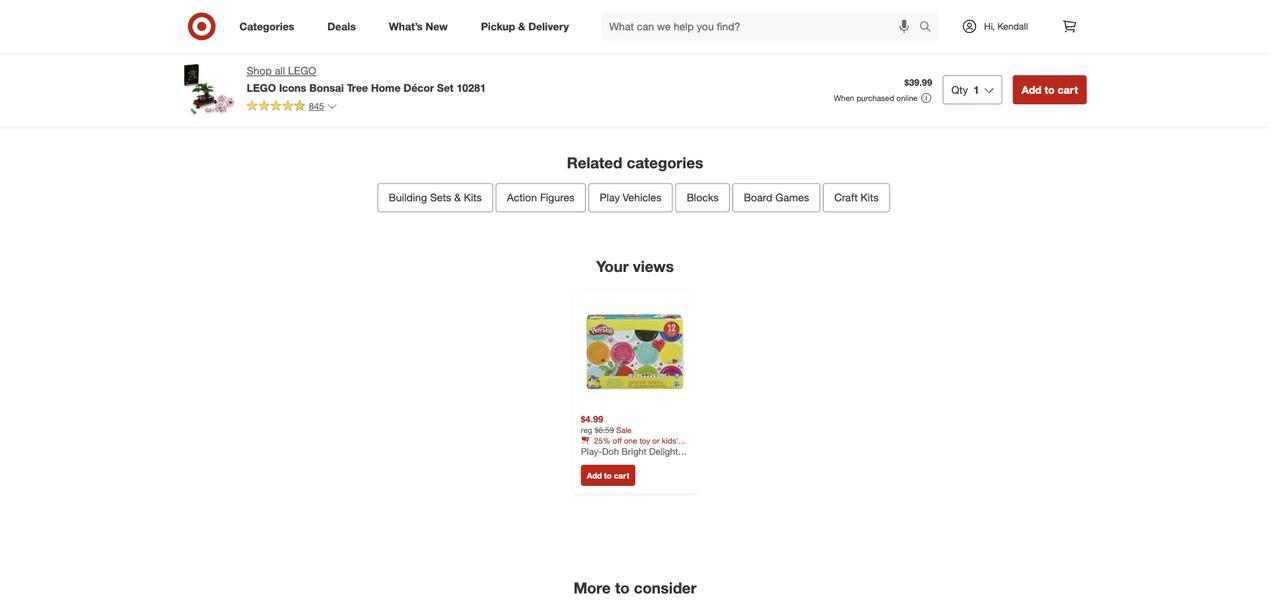 Task type: vqa. For each thing, say whether or not it's contained in the screenshot.
Order
no



Task type: locate. For each thing, give the bounding box(es) containing it.
0 vertical spatial &
[[518, 20, 526, 33]]

more to consider
[[574, 579, 697, 597]]

one
[[624, 436, 637, 446]]

0 horizontal spatial add
[[587, 471, 602, 481]]

1 vertical spatial &
[[454, 191, 461, 204]]

vehicles
[[623, 191, 662, 204]]

&
[[518, 20, 526, 33], [454, 191, 461, 204]]

kits right "sets"
[[464, 191, 482, 204]]

your
[[596, 257, 629, 276]]

qty 1
[[952, 83, 980, 96]]

& right "sets"
[[454, 191, 461, 204]]

25% off one toy or kids' book
[[581, 436, 678, 456]]

related
[[567, 154, 623, 172]]

0 horizontal spatial cart
[[614, 471, 630, 481]]

1 horizontal spatial add to cart
[[1022, 83, 1079, 96]]

blocks
[[687, 191, 719, 204]]

0 horizontal spatial add to cart button
[[581, 465, 635, 486]]

craft
[[835, 191, 858, 204]]

1 horizontal spatial add to cart button
[[1013, 75, 1087, 104]]

when
[[834, 93, 855, 103]]

kendall
[[998, 20, 1028, 32]]

play-doh bright delights 12-pack image
[[581, 297, 689, 406]]

What can we help you find? suggestions appear below search field
[[602, 12, 923, 41]]

delivery
[[528, 20, 569, 33]]

all
[[275, 64, 285, 77]]

qty
[[952, 83, 968, 96]]

add to cart button
[[1013, 75, 1087, 104], [581, 465, 635, 486]]

or
[[653, 436, 660, 446]]

845
[[309, 100, 324, 112]]

cart
[[1058, 83, 1079, 96], [614, 471, 630, 481]]

add to cart
[[1022, 83, 1079, 96], [587, 471, 630, 481]]

kits right "craft" on the top right of page
[[861, 191, 879, 204]]

1 horizontal spatial to
[[615, 579, 630, 597]]

& right pickup
[[518, 20, 526, 33]]

what's
[[389, 20, 423, 33]]

play
[[600, 191, 620, 204]]

1 horizontal spatial kits
[[861, 191, 879, 204]]

bonsai
[[309, 81, 344, 94]]

0 vertical spatial cart
[[1058, 83, 1079, 96]]

1 horizontal spatial &
[[518, 20, 526, 33]]

categories
[[239, 20, 294, 33]]

0 vertical spatial to
[[1045, 83, 1055, 96]]

1 horizontal spatial add
[[1022, 83, 1042, 96]]

action figures
[[507, 191, 575, 204]]

kits
[[464, 191, 482, 204], [861, 191, 879, 204]]

action figures link
[[496, 183, 586, 212]]

0 horizontal spatial kits
[[464, 191, 482, 204]]

shop
[[247, 64, 272, 77]]

2 vertical spatial to
[[615, 579, 630, 597]]

search button
[[914, 12, 946, 44]]

board
[[744, 191, 773, 204]]

action
[[507, 191, 537, 204]]

purchased
[[857, 93, 895, 103]]

0 vertical spatial add to cart button
[[1013, 75, 1087, 104]]

icons
[[279, 81, 306, 94]]

hi, kendall
[[984, 20, 1028, 32]]

1 vertical spatial cart
[[614, 471, 630, 481]]

0 vertical spatial lego
[[288, 64, 316, 77]]

25%
[[594, 436, 611, 446]]

board games link
[[733, 183, 821, 212]]

search
[[914, 21, 946, 34]]

10281
[[457, 81, 486, 94]]

lego down shop
[[247, 81, 276, 94]]

1 vertical spatial to
[[604, 471, 612, 481]]

$4.99 reg $6.59 sale
[[581, 414, 632, 435]]

building
[[389, 191, 427, 204]]

add down book
[[587, 471, 602, 481]]

online
[[897, 93, 918, 103]]

building sets & kits
[[389, 191, 482, 204]]

1 horizontal spatial lego
[[288, 64, 316, 77]]

add
[[1022, 83, 1042, 96], [587, 471, 602, 481]]

lego up icons
[[288, 64, 316, 77]]

$39.99
[[905, 77, 932, 88]]

book
[[581, 446, 599, 456]]

to
[[1045, 83, 1055, 96], [604, 471, 612, 481], [615, 579, 630, 597]]

related categories
[[567, 154, 703, 172]]

1 kits from the left
[[464, 191, 482, 204]]

pickup & delivery link
[[470, 12, 586, 41]]

add right '1'
[[1022, 83, 1042, 96]]

when purchased online
[[834, 93, 918, 103]]

0 horizontal spatial lego
[[247, 81, 276, 94]]

décor
[[404, 81, 434, 94]]

categories link
[[228, 12, 311, 41]]

1 vertical spatial add to cart
[[587, 471, 630, 481]]

2 horizontal spatial to
[[1045, 83, 1055, 96]]

1 vertical spatial add to cart button
[[581, 465, 635, 486]]

1 vertical spatial lego
[[247, 81, 276, 94]]

deals
[[328, 20, 356, 33]]

0 vertical spatial add to cart
[[1022, 83, 1079, 96]]

lego
[[288, 64, 316, 77], [247, 81, 276, 94]]



Task type: describe. For each thing, give the bounding box(es) containing it.
845 link
[[247, 100, 338, 115]]

1 horizontal spatial cart
[[1058, 83, 1079, 96]]

what's new link
[[378, 12, 465, 41]]

hi,
[[984, 20, 995, 32]]

pickup & delivery
[[481, 20, 569, 33]]

categories
[[627, 154, 703, 172]]

shop all lego lego icons bonsai tree home décor set 10281
[[247, 64, 486, 94]]

toy
[[640, 436, 650, 446]]

0 vertical spatial add
[[1022, 83, 1042, 96]]

figures
[[540, 191, 575, 204]]

play vehicles link
[[589, 183, 673, 212]]

off
[[613, 436, 622, 446]]

kids'
[[662, 436, 678, 446]]

0 horizontal spatial &
[[454, 191, 461, 204]]

play vehicles
[[600, 191, 662, 204]]

home
[[371, 81, 401, 94]]

craft kits
[[835, 191, 879, 204]]

set
[[437, 81, 454, 94]]

2 kits from the left
[[861, 191, 879, 204]]

blocks link
[[676, 183, 730, 212]]

craft kits link
[[823, 183, 890, 212]]

building sets & kits link
[[378, 183, 493, 212]]

$6.59
[[595, 425, 614, 435]]

new
[[426, 20, 448, 33]]

image of lego icons bonsai tree home décor set 10281 image
[[183, 63, 236, 116]]

board games
[[744, 191, 809, 204]]

deals link
[[316, 12, 372, 41]]

1
[[974, 83, 980, 96]]

1 vertical spatial add
[[587, 471, 602, 481]]

views
[[633, 257, 674, 276]]

pickup
[[481, 20, 515, 33]]

$4.99
[[581, 414, 604, 425]]

sale
[[616, 425, 632, 435]]

tree
[[347, 81, 368, 94]]

0 horizontal spatial to
[[604, 471, 612, 481]]

games
[[776, 191, 809, 204]]

consider
[[634, 579, 697, 597]]

reg
[[581, 425, 593, 435]]

more
[[574, 579, 611, 597]]

0 horizontal spatial add to cart
[[587, 471, 630, 481]]

what's new
[[389, 20, 448, 33]]

your views
[[596, 257, 674, 276]]

sets
[[430, 191, 451, 204]]



